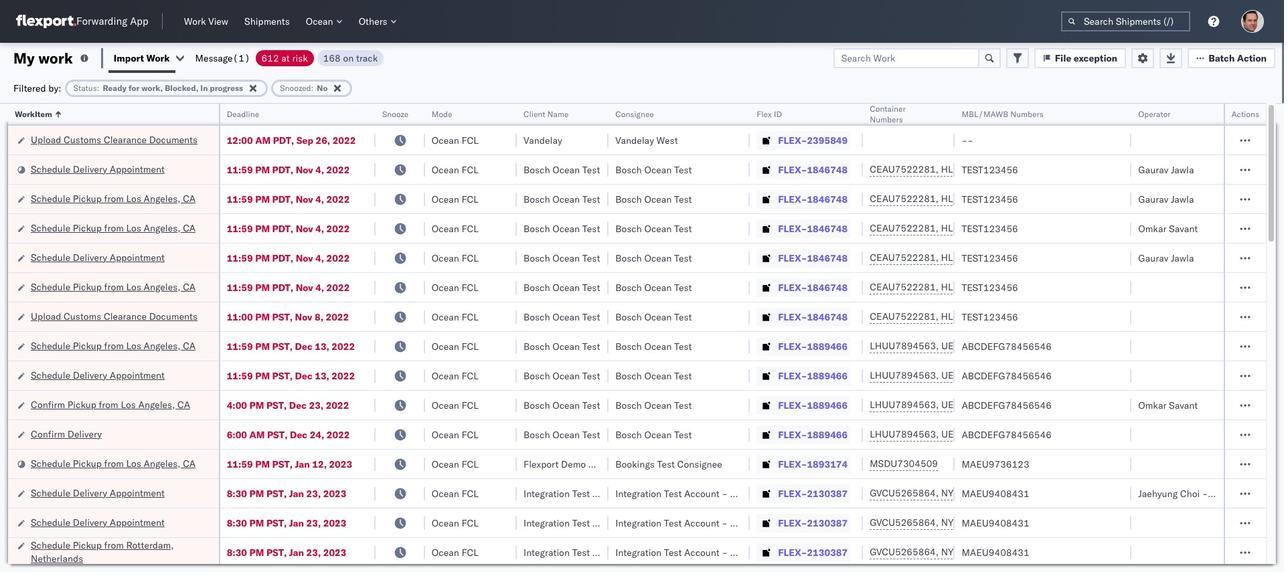 Task type: locate. For each thing, give the bounding box(es) containing it.
schedule pickup from los angeles, ca link
[[31, 192, 196, 205], [31, 221, 196, 235], [31, 280, 196, 294], [31, 339, 196, 353], [31, 457, 196, 471]]

1 8:30 from the top
[[227, 488, 247, 500]]

ocean button
[[301, 13, 348, 30]]

23, for schedule delivery appointment link related to fifth schedule delivery appointment button
[[306, 517, 321, 529]]

progress
[[210, 83, 243, 93]]

6 test123456 from the top
[[962, 311, 1019, 323]]

2022 for 2nd schedule pickup from los angeles, ca button from the bottom
[[332, 341, 355, 353]]

1 omkar from the top
[[1139, 223, 1167, 235]]

schedule delivery appointment link for fifth schedule delivery appointment button from the bottom of the page
[[31, 162, 165, 176]]

consignee up vandelay west at the top of page
[[616, 109, 654, 119]]

lhuu7894563, uetu5238478 for schedule pickup from los angeles, ca
[[870, 340, 1007, 352]]

flex-1889466
[[779, 341, 848, 353], [779, 370, 848, 382], [779, 400, 848, 412], [779, 429, 848, 441]]

resize handle column header
[[203, 104, 219, 573], [360, 104, 376, 573], [409, 104, 425, 573], [501, 104, 517, 573], [593, 104, 609, 573], [734, 104, 750, 573], [847, 104, 864, 573], [939, 104, 955, 573], [1116, 104, 1132, 573], [1208, 104, 1224, 573], [1250, 104, 1267, 573]]

work right import
[[146, 52, 170, 64]]

flex-1889466 button
[[757, 337, 851, 356], [757, 337, 851, 356], [757, 367, 851, 385], [757, 367, 851, 385], [757, 396, 851, 415], [757, 396, 851, 415], [757, 426, 851, 444], [757, 426, 851, 444]]

vandelay for vandelay west
[[616, 134, 654, 146]]

1 schedule pickup from los angeles, ca from the top
[[31, 193, 196, 205]]

schedule
[[31, 163, 70, 175], [31, 193, 70, 205], [31, 222, 70, 234], [31, 252, 70, 264], [31, 281, 70, 293], [31, 340, 70, 352], [31, 369, 70, 381], [31, 458, 70, 470], [31, 487, 70, 499], [31, 517, 70, 529], [31, 540, 70, 552]]

8 schedule from the top
[[31, 458, 70, 470]]

1846748 for 3rd schedule pickup from los angeles, ca button from the top of the page
[[807, 282, 848, 294]]

delivery inside "link"
[[67, 428, 102, 440]]

vandelay left west on the top right
[[616, 134, 654, 146]]

0 vertical spatial omkar savant
[[1139, 223, 1198, 235]]

2022 for 3rd schedule pickup from los angeles, ca button from the top of the page
[[327, 282, 350, 294]]

2 vertical spatial 2130387
[[807, 547, 848, 559]]

delivery for fifth schedule delivery appointment button from the bottom of the page
[[73, 163, 107, 175]]

10 fcl from the top
[[462, 400, 479, 412]]

status
[[73, 83, 97, 93]]

hlxu8034992
[[1012, 163, 1078, 175], [1012, 193, 1078, 205], [1012, 222, 1078, 234], [1012, 252, 1078, 264], [1012, 281, 1078, 293], [1012, 311, 1078, 323]]

9 flex- from the top
[[779, 370, 807, 382]]

account for schedule delivery appointment link related to fifth schedule delivery appointment button
[[684, 517, 720, 529]]

work view link
[[179, 13, 234, 30]]

1 vertical spatial am
[[249, 429, 265, 441]]

shipments link
[[239, 13, 295, 30]]

integration test account - karl lagerfeld
[[616, 488, 790, 500], [616, 517, 790, 529], [616, 547, 790, 559]]

0 vertical spatial jawla
[[1171, 164, 1195, 176]]

0 vertical spatial documents
[[149, 134, 198, 146]]

0 vertical spatial gvcu5265864, nyku9743990
[[870, 488, 1007, 500]]

1 vertical spatial 8:30
[[227, 517, 247, 529]]

2022 for 2nd schedule pickup from los angeles, ca button
[[327, 223, 350, 235]]

4 schedule pickup from los angeles, ca from the top
[[31, 340, 196, 352]]

6:00 am pst, dec 24, 2022
[[227, 429, 350, 441]]

los
[[126, 193, 141, 205], [126, 222, 141, 234], [126, 281, 141, 293], [126, 340, 141, 352], [121, 399, 136, 411], [126, 458, 141, 470]]

1 vertical spatial omkar
[[1139, 400, 1167, 412]]

3 flex-1846748 from the top
[[779, 223, 848, 235]]

1889466 for schedule delivery appointment
[[807, 370, 848, 382]]

0 vertical spatial maeu9408431
[[962, 488, 1030, 500]]

lagerfeld
[[750, 488, 790, 500], [750, 517, 790, 529], [750, 547, 790, 559]]

dec up "4:00 pm pst, dec 23, 2022"
[[295, 370, 313, 382]]

1 account from the top
[[684, 488, 720, 500]]

ca
[[183, 193, 196, 205], [183, 222, 196, 234], [183, 281, 196, 293], [183, 340, 196, 352], [178, 399, 190, 411], [183, 458, 196, 470]]

omkar for lhuu7894563, uetu5238478
[[1139, 400, 1167, 412]]

1 omkar savant from the top
[[1139, 223, 1198, 235]]

Search Work text field
[[834, 48, 980, 68]]

0 horizontal spatial numbers
[[870, 115, 903, 125]]

1 11:59 from the top
[[227, 164, 253, 176]]

2 integration test account - karl lagerfeld from the top
[[616, 517, 790, 529]]

2022 for 1st upload customs clearance documents button from the top
[[333, 134, 356, 146]]

7 schedule from the top
[[31, 369, 70, 381]]

fcl for 2nd schedule delivery appointment button from the top
[[462, 252, 479, 264]]

2 lagerfeld from the top
[[750, 517, 790, 529]]

168
[[323, 52, 341, 64]]

3 flex- from the top
[[779, 193, 807, 205]]

ceau7522281, hlxu6269489, hlxu8034992 for schedule delivery appointment link related to fifth schedule delivery appointment button from the bottom of the page
[[870, 163, 1078, 175]]

: for snoozed
[[311, 83, 314, 93]]

0 vertical spatial 8:30
[[227, 488, 247, 500]]

1 vertical spatial 2130387
[[807, 517, 848, 529]]

0 vertical spatial upload customs clearance documents link
[[31, 133, 198, 146]]

vandelay west
[[616, 134, 678, 146]]

hlxu6269489, for schedule pickup from los angeles, ca "link" for 2nd schedule pickup from los angeles, ca button
[[941, 222, 1010, 234]]

0 vertical spatial gvcu5265864,
[[870, 488, 939, 500]]

2 vertical spatial maeu9408431
[[962, 547, 1030, 559]]

4 ceau7522281, from the top
[[870, 252, 939, 264]]

1 vertical spatial confirm
[[31, 428, 65, 440]]

from for 3rd schedule pickup from los angeles, ca button from the top of the page
[[104, 281, 124, 293]]

lhuu7894563, uetu5238478
[[870, 340, 1007, 352], [870, 370, 1007, 382], [870, 399, 1007, 411], [870, 429, 1007, 441]]

2395849
[[807, 134, 848, 146]]

am right 6:00 on the bottom left of the page
[[249, 429, 265, 441]]

gvcu5265864,
[[870, 488, 939, 500], [870, 517, 939, 529], [870, 547, 939, 559]]

agent
[[1259, 488, 1284, 500]]

maeu9408431
[[962, 488, 1030, 500], [962, 517, 1030, 529], [962, 547, 1030, 559]]

2 lhuu7894563, from the top
[[870, 370, 939, 382]]

1846748 for 2nd schedule delivery appointment button from the top
[[807, 252, 848, 264]]

1 confirm from the top
[[31, 399, 65, 411]]

1 8:30 pm pst, jan 23, 2023 from the top
[[227, 488, 347, 500]]

batch action
[[1209, 52, 1267, 64]]

1 1889466 from the top
[[807, 341, 848, 353]]

flexport. image
[[16, 15, 76, 28]]

2 vertical spatial account
[[684, 547, 720, 559]]

pm for fifth schedule delivery appointment button
[[249, 517, 264, 529]]

choi
[[1181, 488, 1200, 500]]

schedule delivery appointment link for 3rd schedule delivery appointment button from the top of the page
[[31, 369, 165, 382]]

14 ocean fcl from the top
[[432, 517, 479, 529]]

1 horizontal spatial :
[[311, 83, 314, 93]]

1 upload customs clearance documents link from the top
[[31, 133, 198, 146]]

message
[[195, 52, 233, 64]]

client name button
[[517, 106, 596, 120]]

2 schedule pickup from los angeles, ca from the top
[[31, 222, 196, 234]]

uetu5238478 for confirm pickup from los angeles, ca
[[942, 399, 1007, 411]]

1846748 for fifth schedule delivery appointment button from the bottom of the page
[[807, 164, 848, 176]]

los for fifth schedule pickup from los angeles, ca button
[[126, 458, 141, 470]]

2022 for 3rd schedule delivery appointment button from the top of the page
[[332, 370, 355, 382]]

5 flex-1846748 from the top
[[779, 282, 848, 294]]

pm for 3rd schedule pickup from los angeles, ca button from the top of the page
[[255, 282, 270, 294]]

2 schedule from the top
[[31, 193, 70, 205]]

flex id button
[[750, 106, 850, 120]]

11:59 pm pst, dec 13, 2022 down 11:00 pm pst, nov 8, 2022 at bottom
[[227, 341, 355, 353]]

pickup inside button
[[67, 399, 96, 411]]

gaurav jawla for schedule delivery appointment link related to fifth schedule delivery appointment button from the bottom of the page
[[1139, 164, 1195, 176]]

0 vertical spatial upload
[[31, 134, 61, 146]]

: left no
[[311, 83, 314, 93]]

13 fcl from the top
[[462, 488, 479, 500]]

4 flex-1846748 from the top
[[779, 252, 848, 264]]

3 schedule delivery appointment button from the top
[[31, 369, 165, 383]]

flex-1889466 for schedule pickup from los angeles, ca
[[779, 341, 848, 353]]

5 hlxu8034992 from the top
[[1012, 281, 1078, 293]]

pm for 2nd schedule pickup from los angeles, ca button
[[255, 223, 270, 235]]

3 lhuu7894563, from the top
[[870, 399, 939, 411]]

1 vertical spatial nyku9743990
[[942, 517, 1007, 529]]

lhuu7894563, for schedule delivery appointment
[[870, 370, 939, 382]]

deadline button
[[220, 106, 362, 120]]

2 vertical spatial lagerfeld
[[750, 547, 790, 559]]

ca inside button
[[178, 399, 190, 411]]

5 schedule delivery appointment link from the top
[[31, 516, 165, 529]]

0 vertical spatial integration
[[616, 488, 662, 500]]

forwarding app
[[76, 15, 148, 28]]

test123456 for 2nd schedule delivery appointment button from the top
[[962, 252, 1019, 264]]

4 ceau7522281, hlxu6269489, hlxu8034992 from the top
[[870, 252, 1078, 264]]

5 schedule pickup from los angeles, ca from the top
[[31, 458, 196, 470]]

work,
[[142, 83, 163, 93]]

dec down 11:00 pm pst, nov 8, 2022 at bottom
[[295, 341, 313, 353]]

angeles,
[[144, 193, 181, 205], [144, 222, 181, 234], [144, 281, 181, 293], [144, 340, 181, 352], [138, 399, 175, 411], [144, 458, 181, 470]]

15 fcl from the top
[[462, 547, 479, 559]]

abcdefg78456546 for confirm pickup from los angeles, ca
[[962, 400, 1052, 412]]

612 at risk
[[262, 52, 308, 64]]

upload customs clearance documents link
[[31, 133, 198, 146], [31, 310, 198, 323]]

appointment for 2nd schedule delivery appointment button from the top
[[110, 252, 165, 264]]

account for schedule delivery appointment link associated with 2nd schedule delivery appointment button from the bottom
[[684, 488, 720, 500]]

0 vertical spatial am
[[255, 134, 271, 146]]

schedule for 1st schedule pickup from los angeles, ca button from the top
[[31, 193, 70, 205]]

schedule delivery appointment link for 2nd schedule delivery appointment button from the bottom
[[31, 487, 165, 500]]

1 vertical spatial 13,
[[315, 370, 329, 382]]

8 11:59 from the top
[[227, 458, 253, 471]]

2 hlxu6269489, from the top
[[941, 193, 1010, 205]]

1 vertical spatial upload customs clearance documents link
[[31, 310, 198, 323]]

confirm inside confirm delivery "link"
[[31, 428, 65, 440]]

my
[[13, 49, 35, 67]]

2 flex-1846748 from the top
[[779, 193, 848, 205]]

omkar for ceau7522281, hlxu6269489, hlxu8034992
[[1139, 223, 1167, 235]]

nyku9743990
[[942, 488, 1007, 500], [942, 517, 1007, 529], [942, 547, 1007, 559]]

1 13, from the top
[[315, 341, 329, 353]]

1889466 for confirm pickup from los angeles, ca
[[807, 400, 848, 412]]

mbl/mawb
[[962, 109, 1009, 119]]

gvcu5265864, nyku9743990
[[870, 488, 1007, 500], [870, 517, 1007, 529], [870, 547, 1007, 559]]

1 vertical spatial savant
[[1170, 400, 1198, 412]]

1 horizontal spatial numbers
[[1011, 109, 1044, 119]]

0 vertical spatial upload customs clearance documents
[[31, 134, 198, 146]]

integration test account - karl lagerfeld for 2nd schedule delivery appointment button from the bottom
[[616, 488, 790, 500]]

1 2130387 from the top
[[807, 488, 848, 500]]

dec for confirm pickup from los angeles, ca
[[289, 400, 307, 412]]

2 8:30 from the top
[[227, 517, 247, 529]]

consignee right bookings at the bottom
[[678, 458, 722, 471]]

maeu9408431 for fifth schedule delivery appointment button
[[962, 517, 1030, 529]]

5 schedule pickup from los angeles, ca link from the top
[[31, 457, 196, 471]]

11:59 pm pdt, nov 4, 2022 for 3rd schedule pickup from los angeles, ca button from the top of the page
[[227, 282, 350, 294]]

2 upload customs clearance documents from the top
[[31, 310, 198, 322]]

2 test123456 from the top
[[962, 193, 1019, 205]]

account
[[684, 488, 720, 500], [684, 517, 720, 529], [684, 547, 720, 559]]

confirm inside confirm pickup from los angeles, ca link
[[31, 399, 65, 411]]

flex-1846748 for 2nd schedule pickup from los angeles, ca button
[[779, 223, 848, 235]]

test
[[583, 164, 600, 176], [675, 164, 692, 176], [583, 193, 600, 205], [675, 193, 692, 205], [583, 223, 600, 235], [675, 223, 692, 235], [583, 252, 600, 264], [675, 252, 692, 264], [583, 282, 600, 294], [675, 282, 692, 294], [583, 311, 600, 323], [675, 311, 692, 323], [583, 341, 600, 353], [675, 341, 692, 353], [583, 370, 600, 382], [675, 370, 692, 382], [583, 400, 600, 412], [675, 400, 692, 412], [583, 429, 600, 441], [675, 429, 692, 441], [657, 458, 675, 471], [664, 488, 682, 500], [1211, 488, 1229, 500], [664, 517, 682, 529], [664, 547, 682, 559]]

0 vertical spatial 11:59 pm pst, dec 13, 2022
[[227, 341, 355, 353]]

0 vertical spatial 8:30 pm pst, jan 23, 2023
[[227, 488, 347, 500]]

0 vertical spatial 2130387
[[807, 488, 848, 500]]

upload customs clearance documents
[[31, 134, 198, 146], [31, 310, 198, 322]]

schedule inside schedule pickup from rotterdam, netherlands
[[31, 540, 70, 552]]

2 vertical spatial gaurav
[[1139, 252, 1169, 264]]

hlxu6269489, for schedule pickup from los angeles, ca "link" related to 3rd schedule pickup from los angeles, ca button from the top of the page
[[941, 281, 1010, 293]]

1 vertical spatial karl
[[731, 517, 748, 529]]

1 vertical spatial upload customs clearance documents button
[[31, 310, 198, 325]]

2 1889466 from the top
[[807, 370, 848, 382]]

0 vertical spatial account
[[684, 488, 720, 500]]

confirm delivery
[[31, 428, 102, 440]]

fcl for 3rd schedule delivery appointment button from the top of the page
[[462, 370, 479, 382]]

2 vertical spatial integration
[[616, 547, 662, 559]]

12 fcl from the top
[[462, 458, 479, 471]]

1 vertical spatial gvcu5265864, nyku9743990
[[870, 517, 1007, 529]]

4 11:59 pm pdt, nov 4, 2022 from the top
[[227, 252, 350, 264]]

1 11:59 pm pst, dec 13, 2022 from the top
[[227, 341, 355, 353]]

work
[[184, 15, 206, 27], [146, 52, 170, 64]]

5 resize handle column header from the left
[[593, 104, 609, 573]]

1 vertical spatial clearance
[[104, 310, 147, 322]]

0 vertical spatial clearance
[[104, 134, 147, 146]]

origin
[[1231, 488, 1257, 500]]

1 vertical spatial account
[[684, 517, 720, 529]]

demo
[[561, 458, 586, 471]]

abcdefg78456546
[[962, 341, 1052, 353], [962, 370, 1052, 382], [962, 400, 1052, 412], [962, 429, 1052, 441]]

1 vertical spatial work
[[146, 52, 170, 64]]

0 vertical spatial work
[[184, 15, 206, 27]]

uetu5238478
[[942, 340, 1007, 352], [942, 370, 1007, 382], [942, 399, 1007, 411], [942, 429, 1007, 441]]

0 vertical spatial integration test account - karl lagerfeld
[[616, 488, 790, 500]]

message (1)
[[195, 52, 250, 64]]

appointment for fifth schedule delivery appointment button
[[110, 517, 165, 529]]

1889466 for schedule pickup from los angeles, ca
[[807, 341, 848, 353]]

dec up 6:00 am pst, dec 24, 2022
[[289, 400, 307, 412]]

schedule pickup from los angeles, ca for 2nd schedule pickup from los angeles, ca button from the bottom
[[31, 340, 196, 352]]

0 vertical spatial customs
[[64, 134, 101, 146]]

consignee for bookings test consignee
[[678, 458, 722, 471]]

ocean
[[306, 15, 333, 27], [432, 134, 459, 146], [432, 164, 459, 176], [553, 164, 580, 176], [645, 164, 672, 176], [432, 193, 459, 205], [553, 193, 580, 205], [645, 193, 672, 205], [432, 223, 459, 235], [553, 223, 580, 235], [645, 223, 672, 235], [432, 252, 459, 264], [553, 252, 580, 264], [645, 252, 672, 264], [432, 282, 459, 294], [553, 282, 580, 294], [645, 282, 672, 294], [432, 311, 459, 323], [553, 311, 580, 323], [645, 311, 672, 323], [432, 341, 459, 353], [553, 341, 580, 353], [645, 341, 672, 353], [432, 370, 459, 382], [553, 370, 580, 382], [645, 370, 672, 382], [432, 400, 459, 412], [553, 400, 580, 412], [645, 400, 672, 412], [432, 429, 459, 441], [553, 429, 580, 441], [645, 429, 672, 441], [432, 458, 459, 471], [432, 488, 459, 500], [432, 517, 459, 529], [432, 547, 459, 559]]

schedule pickup from los angeles, ca button
[[31, 192, 196, 207], [31, 221, 196, 236], [31, 280, 196, 295], [31, 339, 196, 354], [31, 457, 196, 472]]

0 vertical spatial 13,
[[315, 341, 329, 353]]

1 vertical spatial gvcu5265864,
[[870, 517, 939, 529]]

1 flex-1889466 from the top
[[779, 341, 848, 353]]

4,
[[316, 164, 324, 176], [316, 193, 324, 205], [316, 223, 324, 235], [316, 252, 324, 264], [316, 282, 324, 294]]

0 vertical spatial omkar
[[1139, 223, 1167, 235]]

2 vertical spatial nyku9743990
[[942, 547, 1007, 559]]

13, up "4:00 pm pst, dec 23, 2022"
[[315, 370, 329, 382]]

1 vertical spatial gaurav jawla
[[1139, 193, 1195, 205]]

3 schedule delivery appointment link from the top
[[31, 369, 165, 382]]

4 fcl from the top
[[462, 223, 479, 235]]

0 horizontal spatial vandelay
[[524, 134, 562, 146]]

1 vandelay from the left
[[524, 134, 562, 146]]

2 nyku9743990 from the top
[[942, 517, 1007, 529]]

0 vertical spatial gaurav
[[1139, 164, 1169, 176]]

1 appointment from the top
[[110, 163, 165, 175]]

los for confirm pickup from los angeles, ca button
[[121, 399, 136, 411]]

0 vertical spatial confirm
[[31, 399, 65, 411]]

test123456 for 2nd schedule pickup from los angeles, ca button
[[962, 223, 1019, 235]]

5 1846748 from the top
[[807, 282, 848, 294]]

los inside button
[[121, 399, 136, 411]]

0 vertical spatial savant
[[1170, 223, 1198, 235]]

11:59 pm pst, dec 13, 2022 up "4:00 pm pst, dec 23, 2022"
[[227, 370, 355, 382]]

los for 3rd schedule pickup from los angeles, ca button from the top of the page
[[126, 281, 141, 293]]

4 ocean fcl from the top
[[432, 223, 479, 235]]

work left view
[[184, 15, 206, 27]]

2 vertical spatial 8:30 pm pst, jan 23, 2023
[[227, 547, 347, 559]]

2 8:30 pm pst, jan 23, 2023 from the top
[[227, 517, 347, 529]]

11:59
[[227, 164, 253, 176], [227, 193, 253, 205], [227, 223, 253, 235], [227, 252, 253, 264], [227, 282, 253, 294], [227, 341, 253, 353], [227, 370, 253, 382], [227, 458, 253, 471]]

2 vertical spatial gaurav jawla
[[1139, 252, 1195, 264]]

ca for confirm pickup from los angeles, ca button
[[178, 399, 190, 411]]

savant for ceau7522281, hlxu6269489, hlxu8034992
[[1170, 223, 1198, 235]]

1 vertical spatial lagerfeld
[[750, 517, 790, 529]]

2 vertical spatial gvcu5265864,
[[870, 547, 939, 559]]

2 omkar savant from the top
[[1139, 400, 1198, 412]]

2 vertical spatial flex-2130387
[[779, 547, 848, 559]]

numbers inside container numbers
[[870, 115, 903, 125]]

clearance for 1st upload customs clearance documents button from the top
[[104, 134, 147, 146]]

2 flex-2130387 from the top
[[779, 517, 848, 529]]

1 vertical spatial upload
[[31, 310, 61, 322]]

2 vertical spatial karl
[[731, 547, 748, 559]]

0 vertical spatial upload customs clearance documents button
[[31, 133, 198, 148]]

1 horizontal spatial vandelay
[[616, 134, 654, 146]]

schedule pickup from los angeles, ca link for 3rd schedule pickup from los angeles, ca button from the top of the page
[[31, 280, 196, 294]]

1 vertical spatial flex-2130387
[[779, 517, 848, 529]]

1889466
[[807, 341, 848, 353], [807, 370, 848, 382], [807, 400, 848, 412], [807, 429, 848, 441]]

0 horizontal spatial :
[[97, 83, 99, 93]]

consignee inside button
[[616, 109, 654, 119]]

8 resize handle column header from the left
[[939, 104, 955, 573]]

from inside button
[[99, 399, 118, 411]]

1 horizontal spatial work
[[184, 15, 206, 27]]

1 vertical spatial upload customs clearance documents
[[31, 310, 198, 322]]

14 fcl from the top
[[462, 517, 479, 529]]

lagerfeld for 2nd schedule delivery appointment button from the bottom
[[750, 488, 790, 500]]

jan
[[295, 458, 310, 471], [289, 488, 304, 500], [289, 517, 304, 529], [289, 547, 304, 559]]

mbl/mawb numbers
[[962, 109, 1044, 119]]

documents left '11:00'
[[149, 310, 198, 322]]

uetu5238478 for schedule pickup from los angeles, ca
[[942, 340, 1007, 352]]

2 schedule delivery appointment from the top
[[31, 252, 165, 264]]

am for pdt,
[[255, 134, 271, 146]]

3 ceau7522281, hlxu6269489, hlxu8034992 from the top
[[870, 222, 1078, 234]]

1 vertical spatial omkar savant
[[1139, 400, 1198, 412]]

numbers
[[1011, 109, 1044, 119], [870, 115, 903, 125]]

track
[[356, 52, 378, 64]]

1 vertical spatial jawla
[[1171, 193, 1195, 205]]

confirm for confirm pickup from los angeles, ca
[[31, 399, 65, 411]]

: left ready
[[97, 83, 99, 93]]

5 ceau7522281, from the top
[[870, 281, 939, 293]]

1 vertical spatial customs
[[64, 310, 101, 322]]

test123456 for 3rd schedule pickup from los angeles, ca button from the top of the page
[[962, 282, 1019, 294]]

1 integration from the top
[[616, 488, 662, 500]]

2023
[[329, 458, 352, 471], [323, 488, 347, 500], [323, 517, 347, 529], [323, 547, 347, 559]]

0 vertical spatial lagerfeld
[[750, 488, 790, 500]]

nov
[[296, 164, 313, 176], [296, 193, 313, 205], [296, 223, 313, 235], [296, 252, 313, 264], [296, 282, 313, 294], [295, 311, 312, 323]]

mode
[[432, 109, 452, 119]]

1 1846748 from the top
[[807, 164, 848, 176]]

numbers down container
[[870, 115, 903, 125]]

omkar
[[1139, 223, 1167, 235], [1139, 400, 1167, 412]]

numbers right mbl/mawb
[[1011, 109, 1044, 119]]

karl
[[731, 488, 748, 500], [731, 517, 748, 529], [731, 547, 748, 559]]

schedule for the schedule pickup from rotterdam, netherlands 'button'
[[31, 540, 70, 552]]

4 hlxu6269489, from the top
[[941, 252, 1010, 264]]

0 vertical spatial nyku9743990
[[942, 488, 1007, 500]]

nyku9743990 for fifth schedule delivery appointment button
[[942, 517, 1007, 529]]

pm for 2nd schedule pickup from los angeles, ca button from the bottom
[[255, 341, 270, 353]]

2 vertical spatial integration test account - karl lagerfeld
[[616, 547, 790, 559]]

2 karl from the top
[[731, 517, 748, 529]]

1 gaurav jawla from the top
[[1139, 164, 1195, 176]]

5 test123456 from the top
[[962, 282, 1019, 294]]

am
[[255, 134, 271, 146], [249, 429, 265, 441]]

karl for schedule delivery appointment link related to fifth schedule delivery appointment button
[[731, 517, 748, 529]]

angeles, inside button
[[138, 399, 175, 411]]

karl for schedule delivery appointment link associated with 2nd schedule delivery appointment button from the bottom
[[731, 488, 748, 500]]

4 flex- from the top
[[779, 223, 807, 235]]

import work
[[114, 52, 170, 64]]

1 upload from the top
[[31, 134, 61, 146]]

schedule delivery appointment
[[31, 163, 165, 175], [31, 252, 165, 264], [31, 369, 165, 381], [31, 487, 165, 499], [31, 517, 165, 529]]

others button
[[353, 13, 402, 30]]

4 1846748 from the top
[[807, 252, 848, 264]]

omkar savant
[[1139, 223, 1198, 235], [1139, 400, 1198, 412]]

1 vertical spatial integration test account - karl lagerfeld
[[616, 517, 790, 529]]

1 vertical spatial integration
[[616, 517, 662, 529]]

lhuu7894563, uetu5238478 for confirm pickup from los angeles, ca
[[870, 399, 1007, 411]]

1 vertical spatial maeu9408431
[[962, 517, 1030, 529]]

13, down 8,
[[315, 341, 329, 353]]

flex-1889466 for schedule delivery appointment
[[779, 370, 848, 382]]

1 vertical spatial gaurav
[[1139, 193, 1169, 205]]

fcl for 2nd schedule delivery appointment button from the bottom
[[462, 488, 479, 500]]

abcdefg78456546 for schedule pickup from los angeles, ca
[[962, 341, 1052, 353]]

1 vertical spatial 8:30 pm pst, jan 23, 2023
[[227, 517, 347, 529]]

2 schedule pickup from los angeles, ca link from the top
[[31, 221, 196, 235]]

0 vertical spatial gaurav jawla
[[1139, 164, 1195, 176]]

4:00 pm pst, dec 23, 2022
[[227, 400, 349, 412]]

6 resize handle column header from the left
[[734, 104, 750, 573]]

2 vertical spatial 8:30
[[227, 547, 247, 559]]

1 vertical spatial 11:59 pm pst, dec 13, 2022
[[227, 370, 355, 382]]

schedule delivery appointment link
[[31, 162, 165, 176], [31, 251, 165, 264], [31, 369, 165, 382], [31, 487, 165, 500], [31, 516, 165, 529]]

2 upload customs clearance documents link from the top
[[31, 310, 198, 323]]

ca for 2nd schedule pickup from los angeles, ca button from the bottom
[[183, 340, 196, 352]]

confirm for confirm delivery
[[31, 428, 65, 440]]

Search Shipments (/) text field
[[1062, 11, 1191, 31]]

documents down the blocked,
[[149, 134, 198, 146]]

pm for confirm pickup from los angeles, ca button
[[249, 400, 264, 412]]

batch action button
[[1188, 48, 1276, 68]]

gvcu5265864, for 2nd schedule delivery appointment button from the bottom
[[870, 488, 939, 500]]

forwarding
[[76, 15, 127, 28]]

0 vertical spatial flex-2130387
[[779, 488, 848, 500]]

11:00 pm pst, nov 8, 2022
[[227, 311, 349, 323]]

8:30 pm pst, jan 23, 2023
[[227, 488, 347, 500], [227, 517, 347, 529], [227, 547, 347, 559]]

from
[[104, 193, 124, 205], [104, 222, 124, 234], [104, 281, 124, 293], [104, 340, 124, 352], [99, 399, 118, 411], [104, 458, 124, 470], [104, 540, 124, 552]]

3 ceau7522281, from the top
[[870, 222, 939, 234]]

consignee right "demo"
[[589, 458, 634, 471]]

1 vertical spatial documents
[[149, 310, 198, 322]]

11:59 for fifth schedule delivery appointment button from the bottom of the page
[[227, 164, 253, 176]]

work inside 'work view' link
[[184, 15, 206, 27]]

am right 12:00
[[255, 134, 271, 146]]

schedule pickup from los angeles, ca for 3rd schedule pickup from los angeles, ca button from the top of the page
[[31, 281, 196, 293]]

6 1846748 from the top
[[807, 311, 848, 323]]

1 documents from the top
[[149, 134, 198, 146]]

7 ocean fcl from the top
[[432, 311, 479, 323]]

shipments
[[244, 15, 290, 27]]

mode button
[[425, 106, 504, 120]]

delivery for 2nd schedule delivery appointment button from the top
[[73, 252, 107, 264]]

schedule pickup from los angeles, ca for 1st schedule pickup from los angeles, ca button from the top
[[31, 193, 196, 205]]

2022 for 2nd schedule delivery appointment button from the top
[[327, 252, 350, 264]]

sep
[[297, 134, 313, 146]]

vandelay down client name at the left of the page
[[524, 134, 562, 146]]

bookings test consignee
[[616, 458, 722, 471]]

lhuu7894563,
[[870, 340, 939, 352], [870, 370, 939, 382], [870, 399, 939, 411], [870, 429, 939, 441]]

flex-1846748 button
[[757, 160, 851, 179], [757, 160, 851, 179], [757, 190, 851, 209], [757, 190, 851, 209], [757, 219, 851, 238], [757, 219, 851, 238], [757, 249, 851, 268], [757, 249, 851, 268], [757, 278, 851, 297], [757, 278, 851, 297], [757, 308, 851, 327], [757, 308, 851, 327]]

2 vertical spatial jawla
[[1171, 252, 1195, 264]]

no
[[317, 83, 328, 93]]

schedule for fifth schedule pickup from los angeles, ca button
[[31, 458, 70, 470]]

11:00
[[227, 311, 253, 323]]

numbers inside mbl/mawb numbers 'button'
[[1011, 109, 1044, 119]]

from inside schedule pickup from rotterdam, netherlands
[[104, 540, 124, 552]]

2 vertical spatial gvcu5265864, nyku9743990
[[870, 547, 1007, 559]]

schedule pickup from los angeles, ca
[[31, 193, 196, 205], [31, 222, 196, 234], [31, 281, 196, 293], [31, 340, 196, 352], [31, 458, 196, 470]]

snoozed : no
[[280, 83, 328, 93]]

4 resize handle column header from the left
[[501, 104, 517, 573]]

168 on track
[[323, 52, 378, 64]]

status : ready for work, blocked, in progress
[[73, 83, 243, 93]]

2 savant from the top
[[1170, 400, 1198, 412]]

0 vertical spatial karl
[[731, 488, 748, 500]]

5 fcl from the top
[[462, 252, 479, 264]]



Task type: vqa. For each thing, say whether or not it's contained in the screenshot.


Task type: describe. For each thing, give the bounding box(es) containing it.
2 gaurav from the top
[[1139, 193, 1169, 205]]

ceau7522281, hlxu6269489, hlxu8034992 for 2nd schedule delivery appointment button from the top schedule delivery appointment link
[[870, 252, 1078, 264]]

resize handle column header for deadline
[[360, 104, 376, 573]]

2022 for confirm pickup from los angeles, ca button
[[326, 400, 349, 412]]

11:59 for fifth schedule pickup from los angeles, ca button
[[227, 458, 253, 471]]

6 hlxu8034992 from the top
[[1012, 311, 1078, 323]]

confirm delivery link
[[31, 428, 102, 441]]

exception
[[1074, 52, 1118, 64]]

5 ocean fcl from the top
[[432, 252, 479, 264]]

lhuu7894563, for schedule pickup from los angeles, ca
[[870, 340, 939, 352]]

at
[[281, 52, 290, 64]]

clearance for 1st upload customs clearance documents button from the bottom
[[104, 310, 147, 322]]

schedule pickup from rotterdam, netherlands link
[[31, 539, 201, 566]]

snooze
[[382, 109, 409, 119]]

4, for fifth schedule delivery appointment button from the bottom of the page
[[316, 164, 324, 176]]

2 upload customs clearance documents button from the top
[[31, 310, 198, 325]]

deadline
[[227, 109, 259, 119]]

3 gaurav from the top
[[1139, 252, 1169, 264]]

4, for 3rd schedule pickup from los angeles, ca button from the top of the page
[[316, 282, 324, 294]]

4, for 2nd schedule delivery appointment button from the top
[[316, 252, 324, 264]]

resize handle column header for mode
[[501, 104, 517, 573]]

6 ocean fcl from the top
[[432, 282, 479, 294]]

client
[[524, 109, 545, 119]]

schedule pickup from rotterdam, netherlands button
[[31, 539, 201, 567]]

11 ocean fcl from the top
[[432, 429, 479, 441]]

13 flex- from the top
[[779, 488, 807, 500]]

container numbers button
[[864, 101, 942, 125]]

los for 2nd schedule pickup from los angeles, ca button
[[126, 222, 141, 234]]

flex-1889466 for confirm pickup from los angeles, ca
[[779, 400, 848, 412]]

resize handle column header for flex id
[[847, 104, 864, 573]]

6 flex-1846748 from the top
[[779, 311, 848, 323]]

resize handle column header for client name
[[593, 104, 609, 573]]

14 flex- from the top
[[779, 517, 807, 529]]

upload for 1st upload customs clearance documents button from the bottom
[[31, 310, 61, 322]]

appointment for 2nd schedule delivery appointment button from the bottom
[[110, 487, 165, 499]]

12 flex- from the top
[[779, 458, 807, 471]]

11:59 pm pst, dec 13, 2022 for schedule pickup from los angeles, ca
[[227, 341, 355, 353]]

import
[[114, 52, 144, 64]]

on
[[343, 52, 354, 64]]

fcl for 2nd schedule pickup from los angeles, ca button
[[462, 223, 479, 235]]

filtered
[[13, 82, 46, 94]]

upload customs clearance documents for 1st upload customs clearance documents button from the top
[[31, 134, 198, 146]]

fcl for 3rd schedule pickup from los angeles, ca button from the top of the page
[[462, 282, 479, 294]]

(1)
[[233, 52, 250, 64]]

app
[[130, 15, 148, 28]]

by:
[[48, 82, 61, 94]]

consignee for flexport demo consignee
[[589, 458, 634, 471]]

numbers for mbl/mawb numbers
[[1011, 109, 1044, 119]]

appointment for fifth schedule delivery appointment button from the bottom of the page
[[110, 163, 165, 175]]

0 horizontal spatial work
[[146, 52, 170, 64]]

upload for 1st upload customs clearance documents button from the top
[[31, 134, 61, 146]]

11 resize handle column header from the left
[[1250, 104, 1267, 573]]

rotterdam,
[[126, 540, 174, 552]]

--
[[962, 134, 974, 146]]

jan for fifth schedule delivery appointment button
[[289, 517, 304, 529]]

10 resize handle column header from the left
[[1208, 104, 1224, 573]]

ocean inside button
[[306, 15, 333, 27]]

8,
[[315, 311, 324, 323]]

appointment for 3rd schedule delivery appointment button from the top of the page
[[110, 369, 165, 381]]

schedule for 2nd schedule pickup from los angeles, ca button from the bottom
[[31, 340, 70, 352]]

schedule pickup from los angeles, ca link for fifth schedule pickup from los angeles, ca button
[[31, 457, 196, 471]]

forwarding app link
[[16, 15, 148, 28]]

schedule pickup from los angeles, ca link for 2nd schedule pickup from los angeles, ca button
[[31, 221, 196, 235]]

2 flex- from the top
[[779, 164, 807, 176]]

jan for fifth schedule pickup from los angeles, ca button
[[295, 458, 310, 471]]

container
[[870, 104, 906, 114]]

2 hlxu8034992 from the top
[[1012, 193, 1078, 205]]

resize handle column header for consignee
[[734, 104, 750, 573]]

2 11:59 pm pdt, nov 4, 2022 from the top
[[227, 193, 350, 205]]

fcl for fifth schedule delivery appointment button from the bottom of the page
[[462, 164, 479, 176]]

15 ocean fcl from the top
[[432, 547, 479, 559]]

3 integration from the top
[[616, 547, 662, 559]]

4 schedule delivery appointment button from the top
[[31, 487, 165, 501]]

jan for 2nd schedule delivery appointment button from the bottom
[[289, 488, 304, 500]]

2 ocean fcl from the top
[[432, 164, 479, 176]]

maeu9736123
[[962, 458, 1030, 471]]

2 ceau7522281, hlxu6269489, hlxu8034992 from the top
[[870, 193, 1078, 205]]

24,
[[310, 429, 324, 441]]

6 flex- from the top
[[779, 282, 807, 294]]

3 8:30 pm pst, jan 23, 2023 from the top
[[227, 547, 347, 559]]

delivery for 2nd schedule delivery appointment button from the bottom
[[73, 487, 107, 499]]

delivery for 3rd schedule delivery appointment button from the top of the page
[[73, 369, 107, 381]]

schedule pickup from los angeles, ca for 2nd schedule pickup from los angeles, ca button
[[31, 222, 196, 234]]

name
[[548, 109, 569, 119]]

fcl for fifth schedule pickup from los angeles, ca button
[[462, 458, 479, 471]]

flex-2130387 for fifth schedule delivery appointment button
[[779, 517, 848, 529]]

from for 1st schedule pickup from los angeles, ca button from the top
[[104, 193, 124, 205]]

am for pst,
[[249, 429, 265, 441]]

5 schedule delivery appointment button from the top
[[31, 516, 165, 531]]

1 gaurav from the top
[[1139, 164, 1169, 176]]

8 flex- from the top
[[779, 341, 807, 353]]

3 nyku9743990 from the top
[[942, 547, 1007, 559]]

work
[[38, 49, 73, 67]]

4:00
[[227, 400, 247, 412]]

id
[[774, 109, 782, 119]]

3 schedule delivery appointment from the top
[[31, 369, 165, 381]]

4 1889466 from the top
[[807, 429, 848, 441]]

4 flex-1889466 from the top
[[779, 429, 848, 441]]

omkar savant for lhuu7894563, uetu5238478
[[1139, 400, 1198, 412]]

3 resize handle column header from the left
[[409, 104, 425, 573]]

2 schedule delivery appointment button from the top
[[31, 251, 165, 266]]

4 uetu5238478 from the top
[[942, 429, 1007, 441]]

dec for schedule delivery appointment
[[295, 370, 313, 382]]

2 jawla from the top
[[1171, 193, 1195, 205]]

2 11:59 from the top
[[227, 193, 253, 205]]

1 schedule delivery appointment from the top
[[31, 163, 165, 175]]

7 flex- from the top
[[779, 311, 807, 323]]

consignee button
[[609, 106, 737, 120]]

flex-1846748 for 2nd schedule delivery appointment button from the top
[[779, 252, 848, 264]]

flex-2130387 for 2nd schedule delivery appointment button from the bottom
[[779, 488, 848, 500]]

from for the schedule pickup from rotterdam, netherlands 'button'
[[104, 540, 124, 552]]

3 gvcu5265864, nyku9743990 from the top
[[870, 547, 1007, 559]]

workitem
[[15, 109, 52, 119]]

west
[[657, 134, 678, 146]]

5 schedule pickup from los angeles, ca button from the top
[[31, 457, 196, 472]]

abcdefg78456546 for schedule delivery appointment
[[962, 370, 1052, 382]]

11:59 for 2nd schedule delivery appointment button from the top
[[227, 252, 253, 264]]

10 flex- from the top
[[779, 400, 807, 412]]

msdu7304509
[[870, 458, 938, 470]]

action
[[1238, 52, 1267, 64]]

1 gvcu5265864, nyku9743990 from the top
[[870, 488, 1007, 500]]

hlxu6269489, for schedule delivery appointment link related to fifth schedule delivery appointment button from the bottom of the page
[[941, 163, 1010, 175]]

batch
[[1209, 52, 1235, 64]]

12,
[[312, 458, 327, 471]]

my work
[[13, 49, 73, 67]]

1 upload customs clearance documents button from the top
[[31, 133, 198, 148]]

risk
[[292, 52, 308, 64]]

from for 2nd schedule pickup from los angeles, ca button from the bottom
[[104, 340, 124, 352]]

ready
[[103, 83, 127, 93]]

filtered by:
[[13, 82, 61, 94]]

netherlands
[[31, 553, 83, 565]]

26,
[[316, 134, 330, 146]]

4 hlxu8034992 from the top
[[1012, 252, 1078, 264]]

gvcu5265864, for fifth schedule delivery appointment button
[[870, 517, 939, 529]]

8 ocean fcl from the top
[[432, 341, 479, 353]]

fcl for fifth schedule delivery appointment button
[[462, 517, 479, 529]]

1 ceau7522281, from the top
[[870, 163, 939, 175]]

11 fcl from the top
[[462, 429, 479, 441]]

2 schedule pickup from los angeles, ca button from the top
[[31, 221, 196, 236]]

schedule delivery appointment link for 2nd schedule delivery appointment button from the top
[[31, 251, 165, 264]]

1 ocean fcl from the top
[[432, 134, 479, 146]]

flex
[[757, 109, 772, 119]]

file
[[1055, 52, 1072, 64]]

snoozed
[[280, 83, 311, 93]]

ca for 3rd schedule pickup from los angeles, ca button from the top of the page
[[183, 281, 196, 293]]

3 integration test account - karl lagerfeld from the top
[[616, 547, 790, 559]]

schedule for 3rd schedule pickup from los angeles, ca button from the top of the page
[[31, 281, 70, 293]]

workitem button
[[8, 106, 205, 120]]

file exception
[[1055, 52, 1118, 64]]

3 account from the top
[[684, 547, 720, 559]]

upload customs clearance documents link for 1st upload customs clearance documents button from the bottom
[[31, 310, 198, 323]]

work view
[[184, 15, 228, 27]]

6 ceau7522281, hlxu6269489, hlxu8034992 from the top
[[870, 311, 1078, 323]]

5 flex- from the top
[[779, 252, 807, 264]]

13 ocean fcl from the top
[[432, 488, 479, 500]]

lagerfeld for fifth schedule delivery appointment button
[[750, 517, 790, 529]]

ceau7522281, hlxu6269489, hlxu8034992 for schedule pickup from los angeles, ca "link" for 2nd schedule pickup from los angeles, ca button
[[870, 222, 1078, 234]]

for
[[129, 83, 140, 93]]

pm for fifth schedule pickup from los angeles, ca button
[[255, 458, 270, 471]]

11:59 pm pdt, nov 4, 2022 for 2nd schedule delivery appointment button from the top
[[227, 252, 350, 264]]

2 ceau7522281, from the top
[[870, 193, 939, 205]]

4 schedule pickup from los angeles, ca button from the top
[[31, 339, 196, 354]]

10 ocean fcl from the top
[[432, 400, 479, 412]]

1 hlxu8034992 from the top
[[1012, 163, 1078, 175]]

3 ocean fcl from the top
[[432, 193, 479, 205]]

integration test account - karl lagerfeld for fifth schedule delivery appointment button
[[616, 517, 790, 529]]

1 flex- from the top
[[779, 134, 807, 146]]

6 ceau7522281, from the top
[[870, 311, 939, 323]]

4 lhuu7894563, from the top
[[870, 429, 939, 441]]

4 abcdefg78456546 from the top
[[962, 429, 1052, 441]]

2 gvcu5265864, nyku9743990 from the top
[[870, 517, 1007, 529]]

flex-1846748 for fifth schedule delivery appointment button from the bottom of the page
[[779, 164, 848, 176]]

jaehyung choi - test origin agent
[[1139, 488, 1284, 500]]

4 lhuu7894563, uetu5238478 from the top
[[870, 429, 1007, 441]]

hlxu6269489, for 2nd schedule delivery appointment button from the top schedule delivery appointment link
[[941, 252, 1010, 264]]

los for 2nd schedule pickup from los angeles, ca button from the bottom
[[126, 340, 141, 352]]

11 flex- from the top
[[779, 429, 807, 441]]

4 schedule delivery appointment from the top
[[31, 487, 165, 499]]

blocked,
[[165, 83, 199, 93]]

11:59 for 3rd schedule delivery appointment button from the top of the page
[[227, 370, 253, 382]]

11:59 pm pst, jan 12, 2023
[[227, 458, 352, 471]]

23, for schedule delivery appointment link associated with 2nd schedule delivery appointment button from the bottom
[[306, 488, 321, 500]]

612
[[262, 52, 279, 64]]

3 2130387 from the top
[[807, 547, 848, 559]]

1893174
[[807, 458, 848, 471]]

confirm pickup from los angeles, ca link
[[31, 398, 190, 412]]

ca for 1st schedule pickup from los angeles, ca button from the top
[[183, 193, 196, 205]]

view
[[208, 15, 228, 27]]

1 jawla from the top
[[1171, 164, 1195, 176]]

mbl/mawb numbers button
[[955, 106, 1119, 120]]

6 hlxu6269489, from the top
[[941, 311, 1010, 323]]

delivery for confirm delivery button
[[67, 428, 102, 440]]

1846748 for 2nd schedule pickup from los angeles, ca button
[[807, 223, 848, 235]]

5 schedule delivery appointment from the top
[[31, 517, 165, 529]]

flex-2395849
[[779, 134, 848, 146]]

2 1846748 from the top
[[807, 193, 848, 205]]

vandelay for vandelay
[[524, 134, 562, 146]]

schedule pickup from rotterdam, netherlands
[[31, 540, 174, 565]]

11:59 pm pdt, nov 4, 2022 for 2nd schedule pickup from los angeles, ca button
[[227, 223, 350, 235]]

pickup inside schedule pickup from rotterdam, netherlands
[[73, 540, 102, 552]]

15 flex- from the top
[[779, 547, 807, 559]]

1 schedule pickup from los angeles, ca button from the top
[[31, 192, 196, 207]]

lhuu7894563, for confirm pickup from los angeles, ca
[[870, 399, 939, 411]]

import work button
[[114, 52, 170, 64]]

dec left 24,
[[290, 429, 308, 441]]

2 integration from the top
[[616, 517, 662, 529]]

pm for 2nd schedule delivery appointment button from the top
[[255, 252, 270, 264]]

fcl for 2nd schedule pickup from los angeles, ca button from the bottom
[[462, 341, 479, 353]]

flex-1893174
[[779, 458, 848, 471]]

resize handle column header for workitem
[[203, 104, 219, 573]]

3 karl from the top
[[731, 547, 748, 559]]

12:00
[[227, 134, 253, 146]]

upload customs clearance documents link for 1st upload customs clearance documents button from the top
[[31, 133, 198, 146]]

confirm delivery button
[[31, 428, 102, 442]]

nyku9743990 for 2nd schedule delivery appointment button from the bottom
[[942, 488, 1007, 500]]

3 lagerfeld from the top
[[750, 547, 790, 559]]

confirm pickup from los angeles, ca button
[[31, 398, 190, 413]]

1 schedule delivery appointment button from the top
[[31, 162, 165, 177]]

schedule for fifth schedule delivery appointment button from the bottom of the page
[[31, 163, 70, 175]]

jaehyung
[[1139, 488, 1178, 500]]

client name
[[524, 109, 569, 119]]

7 fcl from the top
[[462, 311, 479, 323]]

3 jawla from the top
[[1171, 252, 1195, 264]]

2 4, from the top
[[316, 193, 324, 205]]

actions
[[1232, 109, 1260, 119]]

schedule pickup from los angeles, ca for fifth schedule pickup from los angeles, ca button
[[31, 458, 196, 470]]

flex-1846748 for 3rd schedule pickup from los angeles, ca button from the top of the page
[[779, 282, 848, 294]]

customs for 1st upload customs clearance documents button from the top
[[64, 134, 101, 146]]

3 hlxu8034992 from the top
[[1012, 222, 1078, 234]]

2 2130387 from the top
[[807, 517, 848, 529]]

ca for 2nd schedule pickup from los angeles, ca button
[[183, 222, 196, 234]]

3 flex-2130387 from the top
[[779, 547, 848, 559]]

gaurav jawla for 2nd schedule delivery appointment button from the top schedule delivery appointment link
[[1139, 252, 1195, 264]]



